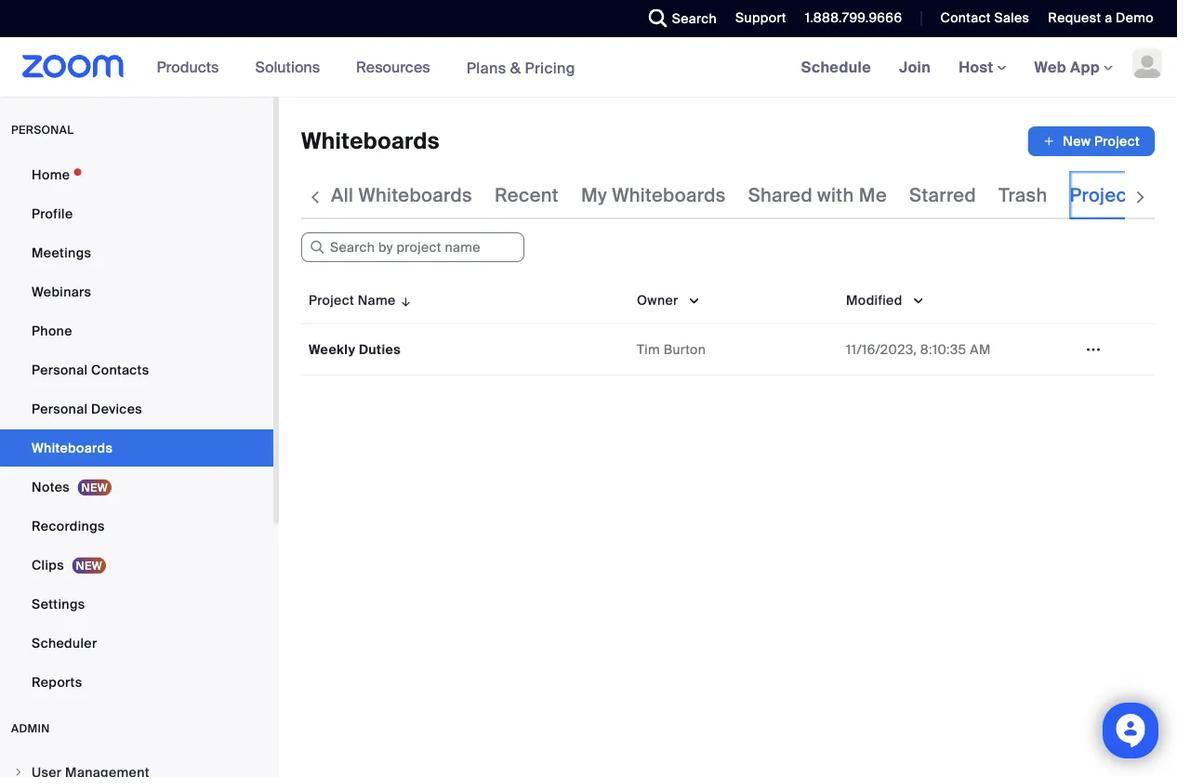 Task type: vqa. For each thing, say whether or not it's contained in the screenshot.
My Whiteboards
yes



Task type: locate. For each thing, give the bounding box(es) containing it.
contact sales link
[[927, 0, 1035, 37], [941, 9, 1030, 27]]

plans & pricing
[[467, 58, 576, 77]]

duties
[[359, 341, 401, 358]]

1 horizontal spatial project
[[1095, 133, 1141, 150]]

clips
[[32, 557, 64, 574]]

home link
[[0, 156, 274, 194]]

whiteboards up search text field
[[359, 183, 473, 207]]

personal
[[32, 361, 88, 379], [32, 401, 88, 418]]

personal down phone
[[32, 361, 88, 379]]

banner
[[0, 37, 1178, 98]]

request
[[1049, 9, 1102, 27]]

tim
[[637, 341, 661, 358]]

personal for personal contacts
[[32, 361, 88, 379]]

request a demo link
[[1035, 0, 1178, 37], [1049, 9, 1155, 27]]

edit project image
[[1079, 341, 1109, 358]]

1 vertical spatial project
[[309, 291, 354, 309]]

new project
[[1064, 133, 1141, 150]]

pricing
[[525, 58, 576, 77]]

scheduler link
[[0, 625, 274, 662]]

recordings
[[32, 518, 105, 535]]

products button
[[157, 37, 227, 97]]

shared with me
[[749, 183, 888, 207]]

8:10:35
[[921, 341, 967, 358]]

name
[[358, 291, 396, 309]]

trash
[[999, 183, 1048, 207]]

right image
[[13, 768, 24, 778]]

menu item
[[0, 756, 274, 778]]

plans & pricing link
[[467, 58, 576, 77], [467, 58, 576, 77]]

tim burton
[[637, 341, 706, 358]]

project left name
[[309, 291, 354, 309]]

contact
[[941, 9, 992, 27]]

new project button
[[1028, 127, 1156, 156]]

personal
[[11, 123, 74, 137]]

join link
[[886, 37, 945, 97]]

host
[[959, 57, 998, 77]]

&
[[511, 58, 521, 77]]

products
[[157, 57, 219, 77]]

notes
[[32, 479, 70, 496]]

shared
[[749, 183, 813, 207]]

contacts
[[91, 361, 149, 379]]

banner containing products
[[0, 37, 1178, 98]]

project
[[1095, 133, 1141, 150], [309, 291, 354, 309]]

recordings link
[[0, 508, 274, 545]]

1.888.799.9666 button
[[792, 0, 908, 37], [806, 9, 903, 27]]

personal devices
[[32, 401, 142, 418]]

application
[[301, 277, 1156, 376]]

sales
[[995, 9, 1030, 27]]

meetings link
[[0, 234, 274, 272]]

burton
[[664, 341, 706, 358]]

solutions button
[[255, 37, 329, 97]]

tabs of all whiteboard page tab list
[[331, 171, 1145, 220]]

scheduler
[[32, 635, 97, 652]]

me
[[859, 183, 888, 207]]

whiteboards inside personal menu menu
[[32, 440, 113, 457]]

whiteboards down personal devices
[[32, 440, 113, 457]]

left image
[[306, 184, 325, 210]]

reports link
[[0, 664, 274, 702]]

1 personal from the top
[[32, 361, 88, 379]]

schedule
[[802, 57, 872, 77]]

personal down personal contacts
[[32, 401, 88, 418]]

personal contacts link
[[0, 352, 274, 389]]

0 vertical spatial project
[[1095, 133, 1141, 150]]

whiteboards application
[[301, 127, 1156, 156]]

search
[[672, 10, 717, 27]]

whiteboards inside application
[[301, 127, 440, 156]]

zoom logo image
[[22, 55, 124, 78]]

modified
[[847, 291, 903, 309]]

1 vertical spatial personal
[[32, 401, 88, 418]]

new
[[1064, 133, 1092, 150]]

whiteboards
[[301, 127, 440, 156], [359, 183, 473, 207], [612, 183, 726, 207], [32, 440, 113, 457]]

project inside button
[[1095, 133, 1141, 150]]

support link
[[722, 0, 792, 37], [736, 9, 787, 27]]

profile
[[32, 205, 73, 222]]

project right 'new'
[[1095, 133, 1141, 150]]

0 vertical spatial personal
[[32, 361, 88, 379]]

project name
[[309, 291, 396, 309]]

webinars link
[[0, 274, 274, 311]]

whiteboards up all
[[301, 127, 440, 156]]

settings link
[[0, 586, 274, 623]]

projects
[[1070, 183, 1145, 207]]

settings
[[32, 596, 85, 613]]

web
[[1035, 57, 1067, 77]]

notes link
[[0, 469, 274, 506]]

personal devices link
[[0, 391, 274, 428]]

with
[[818, 183, 855, 207]]

web app
[[1035, 57, 1101, 77]]

demo
[[1117, 9, 1155, 27]]

2 personal from the top
[[32, 401, 88, 418]]

my
[[581, 183, 608, 207]]

whiteboards link
[[0, 430, 274, 467]]

contact sales
[[941, 9, 1030, 27]]

starred
[[910, 183, 977, 207]]

my whiteboards
[[581, 183, 726, 207]]



Task type: describe. For each thing, give the bounding box(es) containing it.
Search text field
[[301, 233, 525, 262]]

personal menu menu
[[0, 156, 274, 703]]

search button
[[635, 0, 722, 37]]

web app button
[[1035, 57, 1114, 77]]

owner
[[637, 291, 679, 309]]

devices
[[91, 401, 142, 418]]

webinars
[[32, 283, 91, 301]]

host button
[[959, 57, 1007, 77]]

meetings navigation
[[788, 37, 1178, 98]]

0 horizontal spatial project
[[309, 291, 354, 309]]

right image
[[1132, 184, 1151, 210]]

weekly duties
[[309, 341, 401, 358]]

all
[[331, 183, 354, 207]]

profile link
[[0, 195, 274, 233]]

personal for personal devices
[[32, 401, 88, 418]]

request a demo
[[1049, 9, 1155, 27]]

admin
[[11, 722, 50, 736]]

application containing project name
[[301, 277, 1156, 376]]

phone
[[32, 322, 72, 340]]

personal contacts
[[32, 361, 149, 379]]

clips link
[[0, 547, 274, 584]]

11/16/2023, 8:10:35 am
[[847, 341, 992, 358]]

1.888.799.9666
[[806, 9, 903, 27]]

arrow down image
[[396, 289, 413, 311]]

plans
[[467, 58, 507, 77]]

a
[[1105, 9, 1113, 27]]

resources
[[356, 57, 430, 77]]

add image
[[1043, 132, 1056, 151]]

am
[[971, 341, 992, 358]]

support
[[736, 9, 787, 27]]

weekly
[[309, 341, 356, 358]]

meetings
[[32, 244, 91, 261]]

reports
[[32, 674, 82, 691]]

resources button
[[356, 37, 439, 97]]

11/16/2023,
[[847, 341, 918, 358]]

profile picture image
[[1133, 48, 1163, 78]]

all whiteboards
[[331, 183, 473, 207]]

whiteboards right my
[[612, 183, 726, 207]]

join
[[900, 57, 932, 77]]

recent
[[495, 183, 559, 207]]

solutions
[[255, 57, 320, 77]]

app
[[1071, 57, 1101, 77]]

home
[[32, 166, 70, 183]]

product information navigation
[[143, 37, 590, 98]]

schedule link
[[788, 37, 886, 97]]

phone link
[[0, 313, 274, 350]]



